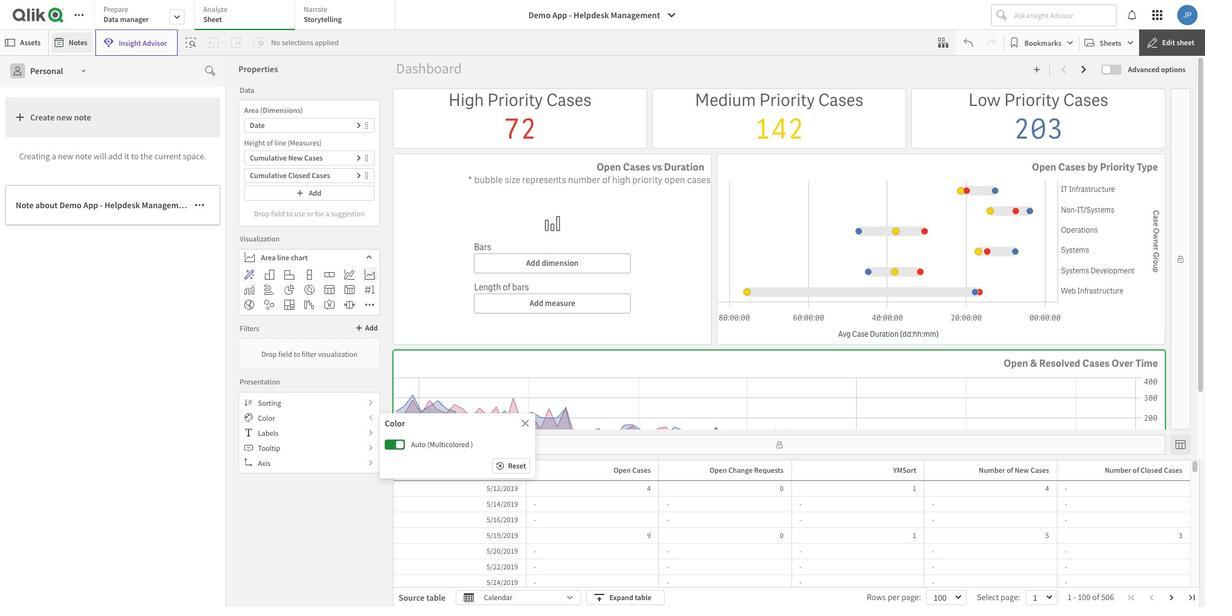 Task type: describe. For each thing, give the bounding box(es) containing it.
duration
[[664, 161, 704, 174]]

1 vertical spatial new
[[58, 150, 73, 162]]

time
[[1135, 357, 1158, 370]]

kpi image
[[365, 285, 375, 295]]

area line chart button
[[239, 250, 380, 265]]

sorting button
[[239, 395, 380, 410]]

area (dimensions)
[[244, 105, 303, 115]]

add measure button
[[474, 294, 631, 314]]

represents
[[522, 174, 566, 187]]

cases inside "low priority cases 203"
[[1063, 89, 1108, 111]]

note about demo app - helpdesk management (november 16, 2023)
[[16, 200, 271, 211]]

0 horizontal spatial closed
[[288, 171, 310, 180]]

16,
[[237, 200, 248, 211]]

per
[[888, 592, 900, 603]]

table image
[[324, 285, 335, 295]]

source
[[399, 592, 425, 604]]

prepare data manager
[[104, 4, 149, 24]]

auto (multicolored )
[[411, 440, 473, 449]]

selections tool image
[[938, 38, 949, 48]]

new inside button
[[56, 112, 72, 123]]

cumulative new cases button
[[244, 151, 375, 166]]

a
[[52, 150, 56, 162]]

size
[[505, 174, 520, 187]]

drop
[[261, 349, 277, 359]]

presentation
[[240, 377, 280, 387]]

horizontal combo chart image
[[264, 285, 274, 295]]

scatter plot image
[[264, 300, 274, 310]]

edit sheet button
[[1139, 29, 1205, 56]]

table for expand table
[[635, 593, 651, 603]]

undo image
[[964, 38, 974, 48]]

notes
[[69, 38, 87, 47]]

demo app - helpdesk management button
[[521, 5, 684, 25]]

over
[[1112, 357, 1133, 370]]

area for area line chart
[[261, 253, 276, 262]]

edit sheet
[[1162, 38, 1194, 47]]

filter
[[302, 349, 316, 359]]

reset button
[[492, 459, 530, 474]]

sheets
[[1100, 38, 1121, 47]]

number of closed cases
[[1105, 466, 1182, 475]]

open inside "button"
[[710, 466, 727, 475]]

auto
[[411, 440, 426, 449]]

2 vertical spatial 1
[[1067, 592, 1072, 603]]

sorting
[[258, 398, 281, 408]]

note
[[16, 200, 34, 211]]

horizontal stacked bar chart image
[[324, 270, 335, 280]]

new inside button
[[288, 153, 303, 163]]

add down the cumulative closed cases button
[[309, 188, 321, 198]]

demo inside demo app - helpdesk management button
[[528, 9, 551, 21]]

add down more image
[[365, 323, 378, 333]]

2023)
[[250, 200, 271, 211]]

search notes image
[[205, 66, 215, 76]]

go to the previous page image
[[1148, 594, 1155, 602]]

dashboard
[[396, 59, 462, 77]]

add inside length of bars add measure
[[530, 298, 543, 309]]

click to unlock sheet layout image
[[775, 441, 783, 449]]

(multicolored
[[427, 440, 469, 449]]

more image
[[365, 300, 375, 310]]

cases inside "button"
[[1031, 466, 1049, 475]]

management inside button
[[611, 9, 660, 21]]

sheet
[[203, 14, 222, 24]]

horizontal grouped bar chart image
[[284, 270, 294, 280]]

(measures)
[[288, 138, 322, 147]]

prepare
[[104, 4, 128, 14]]

analyze
[[203, 4, 227, 14]]

assets button
[[3, 33, 46, 53]]

3
[[1179, 531, 1182, 540]]

manager
[[120, 14, 149, 24]]

narrate storytelling
[[304, 4, 342, 24]]

1 page from the left
[[901, 592, 919, 603]]

tooltip button
[[239, 441, 380, 456]]

&
[[1030, 357, 1037, 370]]

0 vertical spatial add button
[[244, 186, 375, 201]]

bubble
[[474, 174, 503, 187]]

narrate
[[304, 4, 327, 14]]

donut chart image
[[304, 285, 314, 295]]

create new sheet image
[[1033, 66, 1041, 73]]

5/16/2019
[[487, 515, 518, 525]]

0 vertical spatial date button
[[244, 118, 375, 133]]

vs
[[652, 161, 662, 174]]

tab list inside application
[[94, 0, 400, 31]]

area line chart
[[261, 253, 308, 262]]

storytelling
[[304, 14, 342, 24]]

of for bars
[[503, 282, 510, 293]]

note about demo app - helpdesk management (november 16, 2023) button
[[5, 185, 271, 225]]

sheet
[[1177, 38, 1194, 47]]

number
[[568, 174, 600, 187]]

ymsort
[[893, 466, 916, 475]]

)
[[471, 440, 473, 449]]

(november
[[193, 200, 235, 211]]

cumulative for cumulative new cases
[[250, 153, 287, 163]]

edit
[[1162, 38, 1175, 47]]

1 horizontal spatial color
[[385, 418, 405, 429]]

open cases
[[613, 466, 651, 475]]

high priority cases 72
[[448, 89, 592, 148]]

line inside button
[[277, 253, 289, 262]]

number of new cases button
[[962, 463, 1054, 478]]

box plot image
[[345, 300, 355, 310]]

low
[[968, 89, 1001, 111]]

click to unlock sheet layout image
[[1177, 255, 1184, 263]]

drop field to filter visualization
[[261, 349, 357, 359]]

select page :
[[977, 592, 1020, 603]]

personal
[[30, 65, 63, 77]]

filters
[[240, 324, 259, 333]]

1 4 from the left
[[647, 484, 651, 493]]

app inside button
[[83, 200, 98, 211]]

requests
[[754, 466, 784, 475]]

advanced options
[[1128, 65, 1186, 74]]

waterfall chart image
[[304, 300, 314, 310]]

add
[[108, 150, 122, 162]]

72
[[503, 111, 537, 148]]

autochart image
[[244, 270, 254, 280]]

cases inside high priority cases 72
[[546, 89, 592, 111]]

date inside showing 101 rows and 6 columns. use arrow keys to navigate in table cells and tab to move to pagination controls. for the full range of keyboard navigation, see the documentation. element
[[503, 466, 518, 475]]

open & resolved cases over time
[[1004, 357, 1158, 370]]

open cases by priority type
[[1032, 161, 1158, 174]]

nl insights image
[[324, 300, 335, 310]]

open cases button
[[597, 463, 656, 478]]

next sheet: performance image
[[1079, 65, 1089, 75]]

1 : from the left
[[919, 592, 921, 603]]

date button inside showing 101 rows and 6 columns. use arrow keys to navigate in table cells and tab to move to pagination controls. for the full range of keyboard navigation, see the documentation. element
[[487, 463, 523, 478]]

cumulative new cases
[[250, 153, 323, 163]]

go to the last page image
[[1188, 594, 1196, 602]]

add inside bars add dimension
[[526, 258, 540, 269]]

axis button
[[239, 456, 380, 471]]

space.
[[183, 150, 206, 162]]

cases inside 'medium priority cases 142'
[[818, 89, 863, 111]]

high
[[612, 174, 630, 187]]

advanced
[[1128, 65, 1160, 74]]



Task type: vqa. For each thing, say whether or not it's contained in the screenshot.


Task type: locate. For each thing, give the bounding box(es) containing it.
line chart image
[[345, 270, 355, 280]]

1 vertical spatial demo
[[59, 200, 82, 211]]

1 number from the left
[[979, 466, 1005, 475]]

priority right medium
[[759, 89, 815, 111]]

go to the first page image
[[1128, 594, 1135, 602]]

height of line (measures)
[[244, 138, 322, 147]]

helpdesk inside button
[[574, 9, 609, 21]]

0 horizontal spatial date button
[[244, 118, 375, 133]]

5/19/2019
[[487, 531, 518, 540]]

0 vertical spatial note
[[74, 112, 91, 123]]

of inside "open cases vs duration * bubble size represents number of high priority open cases"
[[602, 174, 610, 187]]

of for line
[[267, 138, 273, 147]]

0 vertical spatial new
[[288, 153, 303, 163]]

area left (dimensions)
[[244, 105, 259, 115]]

area up vertical grouped bar chart image
[[261, 253, 276, 262]]

pie chart image
[[284, 285, 294, 295]]

1 horizontal spatial date button
[[487, 463, 523, 478]]

number for number of new cases
[[979, 466, 1005, 475]]

vertical stacked bar chart image
[[304, 270, 314, 280]]

0 horizontal spatial data
[[104, 14, 118, 24]]

number inside button
[[1105, 466, 1131, 475]]

color
[[258, 413, 275, 423], [385, 418, 405, 429]]

1 vertical spatial area
[[261, 253, 276, 262]]

0 vertical spatial app
[[552, 9, 567, 21]]

visualization
[[240, 234, 280, 244]]

ymsort button
[[877, 463, 921, 478]]

5/12/2019
[[487, 484, 518, 493]]

date button up (measures)
[[244, 118, 375, 133]]

of
[[267, 138, 273, 147], [602, 174, 610, 187], [503, 282, 510, 293], [1007, 466, 1013, 475], [1133, 466, 1139, 475], [1092, 592, 1099, 603]]

new
[[56, 112, 72, 123], [58, 150, 73, 162]]

of inside length of bars add measure
[[503, 282, 510, 293]]

0 vertical spatial new
[[56, 112, 72, 123]]

cumulative closed cases button
[[244, 168, 375, 183]]

tooltip
[[258, 443, 280, 453]]

1 horizontal spatial to
[[294, 349, 300, 359]]

hide source table viewer image
[[1176, 440, 1186, 450]]

open cases vs duration * bubble size represents number of high priority open cases
[[468, 161, 711, 187]]

table for source table
[[426, 592, 446, 604]]

1 vertical spatial closed
[[1141, 466, 1162, 475]]

personal button
[[5, 61, 93, 81]]

1 horizontal spatial closed
[[1141, 466, 1162, 475]]

priority inside 'medium priority cases 142'
[[759, 89, 815, 111]]

labels button
[[239, 426, 380, 441]]

add
[[309, 188, 321, 198], [526, 258, 540, 269], [530, 298, 543, 309], [365, 323, 378, 333]]

1 cumulative from the top
[[250, 153, 287, 163]]

no
[[271, 38, 280, 47]]

1 horizontal spatial area
[[261, 253, 276, 262]]

closed inside showing 101 rows and 6 columns. use arrow keys to navigate in table cells and tab to move to pagination controls. for the full range of keyboard navigation, see the documentation. element
[[1141, 466, 1162, 475]]

resolved
[[1039, 357, 1080, 370]]

1 vertical spatial helpdesk
[[105, 200, 140, 211]]

1 horizontal spatial data
[[240, 85, 254, 94]]

area for area (dimensions)
[[244, 105, 259, 115]]

area line chart image
[[365, 270, 375, 280]]

creating
[[19, 150, 50, 162]]

note inside button
[[74, 112, 91, 123]]

0 vertical spatial closed
[[288, 171, 310, 180]]

assets
[[20, 38, 41, 47]]

1 horizontal spatial 4
[[1045, 484, 1049, 493]]

0 horizontal spatial table
[[426, 592, 446, 604]]

1 vertical spatial add button
[[353, 321, 380, 336]]

number
[[979, 466, 1005, 475], [1105, 466, 1131, 475]]

priority for 142
[[759, 89, 815, 111]]

page right select
[[1001, 592, 1018, 603]]

open
[[664, 174, 685, 187]]

1 horizontal spatial number
[[1105, 466, 1131, 475]]

2 4 from the left
[[1045, 484, 1049, 493]]

5/22/2019
[[487, 562, 518, 572]]

0 vertical spatial area
[[244, 105, 259, 115]]

add button down more image
[[353, 321, 380, 336]]

treemap image
[[284, 300, 294, 310]]

0 horizontal spatial demo
[[59, 200, 82, 211]]

data down properties at the left top
[[240, 85, 254, 94]]

will
[[94, 150, 107, 162]]

options
[[1161, 65, 1186, 74]]

cumulative for cumulative closed cases
[[250, 171, 287, 180]]

data inside prepare data manager
[[104, 14, 118, 24]]

0 vertical spatial helpdesk
[[574, 9, 609, 21]]

0 vertical spatial data
[[104, 14, 118, 24]]

1 horizontal spatial :
[[1018, 592, 1020, 603]]

showing 101 rows and 6 columns. use arrow keys to navigate in table cells and tab to move to pagination controls. for the full range of keyboard navigation, see the documentation. element
[[394, 461, 1190, 608]]

create new note
[[30, 112, 91, 123]]

tab list containing prepare
[[94, 0, 400, 31]]

2 number from the left
[[1105, 466, 1131, 475]]

of inside number of new cases "button"
[[1007, 466, 1013, 475]]

priority inside "low priority cases 203"
[[1004, 89, 1060, 111]]

priority down create new sheet 'image'
[[1004, 89, 1060, 111]]

0 for 4
[[780, 484, 784, 493]]

0 vertical spatial demo
[[528, 9, 551, 21]]

open
[[596, 161, 621, 174], [1032, 161, 1056, 174], [1004, 357, 1028, 370], [613, 466, 631, 475], [710, 466, 727, 475]]

map image
[[244, 300, 254, 310]]

0
[[780, 484, 784, 493], [780, 531, 784, 540]]

type
[[1137, 161, 1158, 174]]

1 for 5
[[913, 531, 916, 540]]

priority
[[487, 89, 543, 111], [759, 89, 815, 111], [1004, 89, 1060, 111], [1100, 161, 1135, 174]]

new inside "button"
[[1015, 466, 1029, 475]]

new right 'create'
[[56, 112, 72, 123]]

priority for 203
[[1004, 89, 1060, 111]]

1 vertical spatial note
[[75, 150, 92, 162]]

add left dimension
[[526, 258, 540, 269]]

0 horizontal spatial to
[[131, 150, 139, 162]]

open for duration
[[596, 161, 621, 174]]

dashboard button
[[393, 58, 465, 78]]

1 vertical spatial management
[[142, 200, 191, 211]]

0 vertical spatial to
[[131, 150, 139, 162]]

notes button
[[51, 33, 92, 53]]

cumulative down height
[[250, 153, 287, 163]]

page right per
[[901, 592, 919, 603]]

chart
[[291, 253, 308, 262]]

priority
[[632, 174, 662, 187]]

expand
[[609, 593, 633, 603]]

open inside button
[[613, 466, 631, 475]]

application containing 72
[[0, 0, 1205, 608]]

0 horizontal spatial helpdesk
[[105, 200, 140, 211]]

to right field
[[294, 349, 300, 359]]

Ask Insight Advisor text field
[[1012, 5, 1116, 25]]

506
[[1101, 592, 1114, 603]]

demo
[[528, 9, 551, 21], [59, 200, 82, 211]]

color inside button
[[258, 413, 275, 423]]

1 vertical spatial data
[[240, 85, 254, 94]]

add left measure
[[530, 298, 543, 309]]

1 horizontal spatial management
[[611, 9, 660, 21]]

dimension
[[542, 258, 579, 269]]

table inside expand table button
[[635, 593, 651, 603]]

bookmarks
[[1024, 38, 1061, 47]]

tab list
[[94, 0, 400, 31]]

by
[[1087, 161, 1098, 174]]

area inside button
[[261, 253, 276, 262]]

: right per
[[919, 592, 921, 603]]

go to the next page image
[[1168, 594, 1176, 602]]

applied
[[315, 38, 339, 47]]

: right select
[[1018, 592, 1020, 603]]

vertical combo chart image
[[244, 285, 254, 295]]

1
[[913, 484, 916, 493], [913, 531, 916, 540], [1067, 592, 1072, 603]]

1 vertical spatial date
[[503, 466, 518, 475]]

demo inside note about demo app - helpdesk management (november 16, 2023) button
[[59, 200, 82, 211]]

0 vertical spatial 1
[[913, 484, 916, 493]]

1 horizontal spatial date
[[503, 466, 518, 475]]

medium priority cases 142
[[695, 89, 863, 148]]

- inside button
[[569, 9, 572, 21]]

0 horizontal spatial date
[[250, 121, 265, 130]]

4 down open cases
[[647, 484, 651, 493]]

open for cases
[[1004, 357, 1028, 370]]

0 vertical spatial 0
[[780, 484, 784, 493]]

priority right high
[[487, 89, 543, 111]]

line
[[274, 138, 286, 147], [277, 253, 289, 262]]

app inside button
[[552, 9, 567, 21]]

current
[[154, 150, 181, 162]]

open change requests button
[[693, 463, 789, 478]]

vertical grouped bar chart image
[[264, 270, 274, 280]]

1 horizontal spatial table
[[635, 593, 651, 603]]

create
[[30, 112, 55, 123]]

0 vertical spatial date
[[250, 121, 265, 130]]

number inside "button"
[[979, 466, 1005, 475]]

rows
[[867, 592, 886, 603]]

number for number of closed cases
[[1105, 466, 1131, 475]]

- inside button
[[100, 200, 103, 211]]

create new note button
[[5, 97, 220, 137]]

0 horizontal spatial app
[[83, 200, 98, 211]]

0 horizontal spatial :
[[919, 592, 921, 603]]

date up the 5/12/2019
[[503, 466, 518, 475]]

labels
[[258, 428, 278, 438]]

1 vertical spatial date button
[[487, 463, 523, 478]]

2 page from the left
[[1001, 592, 1018, 603]]

1 vertical spatial 1
[[913, 531, 916, 540]]

line up cumulative new cases
[[274, 138, 286, 147]]

1 vertical spatial 0
[[780, 531, 784, 540]]

1 0 from the top
[[780, 484, 784, 493]]

1 vertical spatial cumulative
[[250, 171, 287, 180]]

0 horizontal spatial color
[[258, 413, 275, 423]]

data down prepare
[[104, 14, 118, 24]]

1 - 100 of 506
[[1067, 592, 1114, 603]]

field
[[278, 349, 292, 359]]

add button down the cumulative closed cases button
[[244, 186, 375, 201]]

priority for 72
[[487, 89, 543, 111]]

properties
[[238, 63, 278, 75]]

to right 'it'
[[131, 150, 139, 162]]

line left chart
[[277, 253, 289, 262]]

1 vertical spatial line
[[277, 253, 289, 262]]

100
[[1078, 592, 1091, 603]]

date button up the 5/12/2019
[[487, 463, 523, 478]]

0 horizontal spatial page
[[901, 592, 919, 603]]

table right source
[[426, 592, 446, 604]]

1 for 4
[[913, 484, 916, 493]]

1 horizontal spatial helpdesk
[[574, 9, 609, 21]]

1 vertical spatial app
[[83, 200, 98, 211]]

management inside button
[[142, 200, 191, 211]]

2 : from the left
[[1018, 592, 1020, 603]]

cases inside "open cases vs duration * bubble size represents number of high priority open cases"
[[623, 161, 650, 174]]

no selections applied
[[271, 38, 339, 47]]

helpdesk inside button
[[105, 200, 140, 211]]

0 horizontal spatial new
[[288, 153, 303, 163]]

of for new
[[1007, 466, 1013, 475]]

close image
[[520, 419, 530, 429]]

of for closed
[[1133, 466, 1139, 475]]

1 horizontal spatial page
[[1001, 592, 1018, 603]]

0 horizontal spatial 4
[[647, 484, 651, 493]]

high
[[448, 89, 484, 111]]

cumulative
[[250, 153, 287, 163], [250, 171, 287, 180]]

4 down number of new cases
[[1045, 484, 1049, 493]]

note right 'create'
[[74, 112, 91, 123]]

selections
[[282, 38, 313, 47]]

date up height
[[250, 121, 265, 130]]

1 vertical spatial to
[[294, 349, 300, 359]]

axis
[[258, 458, 270, 468]]

note left will
[[75, 150, 92, 162]]

0 horizontal spatial number
[[979, 466, 1005, 475]]

1 horizontal spatial demo
[[528, 9, 551, 21]]

cumulative down cumulative new cases
[[250, 171, 287, 180]]

1 horizontal spatial new
[[1015, 466, 1029, 475]]

-
[[569, 9, 572, 21], [100, 200, 103, 211], [1065, 484, 1067, 493], [534, 500, 536, 509], [667, 500, 669, 509], [799, 500, 802, 509], [932, 500, 934, 509], [1065, 500, 1067, 509], [534, 515, 536, 525], [667, 515, 669, 525], [799, 515, 802, 525], [932, 515, 934, 525], [1065, 515, 1067, 525], [534, 547, 536, 556], [667, 547, 669, 556], [799, 547, 802, 556], [932, 547, 934, 556], [1065, 547, 1067, 556], [534, 562, 536, 572], [667, 562, 669, 572], [799, 562, 802, 572], [932, 562, 934, 572], [1065, 562, 1067, 572], [534, 578, 536, 587], [667, 578, 669, 587], [799, 578, 802, 587], [932, 578, 934, 587], [1065, 578, 1067, 587], [1073, 592, 1076, 603]]

of inside number of closed cases button
[[1133, 466, 1139, 475]]

change
[[728, 466, 753, 475]]

bars
[[474, 242, 491, 253]]

source table
[[399, 592, 446, 604]]

number of closed cases button
[[1088, 463, 1187, 478]]

0 vertical spatial cumulative
[[250, 153, 287, 163]]

open for priority
[[1032, 161, 1056, 174]]

pivot table image
[[345, 285, 355, 295]]

application
[[0, 0, 1205, 608]]

5/14/2019
[[487, 500, 518, 509]]

0 horizontal spatial management
[[142, 200, 191, 211]]

(dimensions)
[[260, 105, 303, 115]]

1 vertical spatial new
[[1015, 466, 1029, 475]]

2 cumulative from the top
[[250, 171, 287, 180]]

color button
[[239, 410, 380, 426]]

2 0 from the top
[[780, 531, 784, 540]]

priority right by
[[1100, 161, 1135, 174]]

expand table button
[[586, 591, 665, 606]]

priority inside high priority cases 72
[[487, 89, 543, 111]]

1 horizontal spatial app
[[552, 9, 567, 21]]

date
[[250, 121, 265, 130], [503, 466, 518, 475]]

5/24/2019
[[487, 578, 518, 587]]

0 vertical spatial management
[[611, 9, 660, 21]]

helpdesk
[[574, 9, 609, 21], [105, 200, 140, 211]]

0 for 9
[[780, 531, 784, 540]]

open inside "open cases vs duration * bubble size represents number of high priority open cases"
[[596, 161, 621, 174]]

medium
[[695, 89, 756, 111]]

table right the expand
[[635, 593, 651, 603]]

0 horizontal spatial area
[[244, 105, 259, 115]]

new right a
[[58, 150, 73, 162]]

0 vertical spatial line
[[274, 138, 286, 147]]



